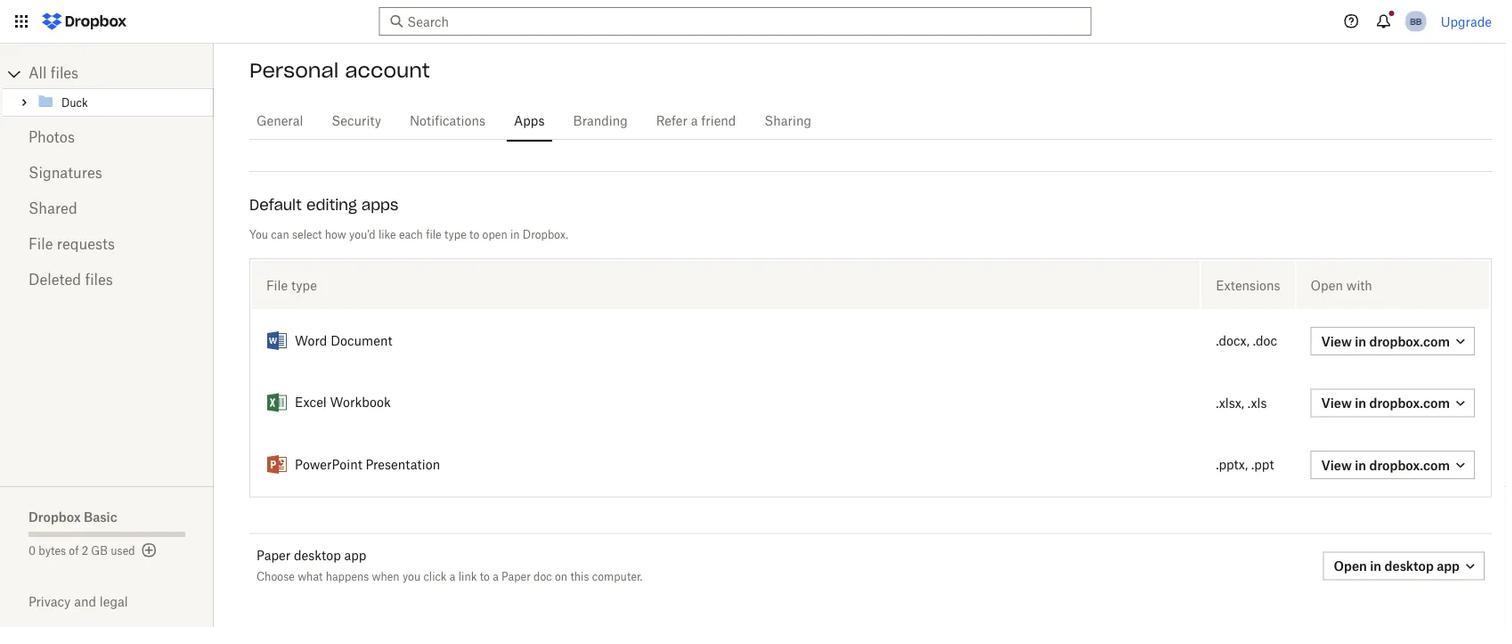 Task type: locate. For each thing, give the bounding box(es) containing it.
0 vertical spatial open
[[1311, 278, 1343, 293]]

0 horizontal spatial paper
[[257, 550, 291, 562]]

0 vertical spatial to
[[469, 230, 479, 241]]

.pptx,
[[1216, 459, 1248, 472]]

you
[[402, 572, 421, 583]]

view
[[1321, 334, 1352, 349], [1321, 396, 1352, 411], [1321, 458, 1352, 473]]

dropbox
[[29, 509, 81, 524]]

photos link
[[29, 120, 185, 156]]

file for file requests
[[29, 238, 53, 252]]

link
[[458, 572, 477, 583]]

you
[[249, 230, 268, 241]]

files inside deleted files link
[[85, 273, 113, 288]]

.docx,
[[1216, 336, 1249, 348]]

1 dropbox.com from the top
[[1369, 334, 1450, 349]]

like
[[378, 230, 396, 241]]

0 vertical spatial view in dropbox.com
[[1321, 334, 1450, 349]]

doc
[[534, 572, 552, 583]]

.pptx, .ppt
[[1216, 459, 1274, 472]]

1 template stateless image from the top
[[266, 393, 288, 414]]

0 vertical spatial template stateless image
[[266, 393, 288, 414]]

1 horizontal spatial paper
[[502, 572, 531, 583]]

paper left doc
[[502, 572, 531, 583]]

personal
[[249, 58, 339, 83]]

view in dropbox.com for .xlsx, .xls
[[1321, 396, 1450, 411]]

select
[[292, 230, 322, 241]]

file down can
[[266, 278, 288, 293]]

.xlsx,
[[1216, 397, 1244, 410]]

this
[[570, 572, 589, 583]]

2 template stateless image from the top
[[266, 455, 288, 476]]

0
[[29, 546, 36, 557]]

editing
[[306, 196, 357, 214]]

file type
[[266, 278, 317, 293]]

bb
[[1410, 16, 1422, 27]]

2 horizontal spatial a
[[691, 115, 698, 127]]

1 vertical spatial dropbox.com
[[1369, 396, 1450, 411]]

view right .xls
[[1321, 396, 1352, 411]]

powerpoint presentation
[[295, 459, 440, 471]]

Search text field
[[407, 12, 1058, 31]]

1 view in dropbox.com from the top
[[1321, 334, 1450, 349]]

.xlsx, .xls
[[1216, 397, 1267, 410]]

all files
[[29, 67, 79, 81]]

view in dropbox.com button
[[1311, 389, 1475, 418], [1311, 451, 1475, 479]]

desktop
[[294, 550, 341, 562], [1385, 559, 1434, 574]]

view in dropbox.com for .pptx, .ppt
[[1321, 458, 1450, 473]]

type down 'select'
[[291, 278, 317, 293]]

2 vertical spatial view in dropbox.com
[[1321, 458, 1450, 473]]

paper up choose
[[257, 550, 291, 562]]

template stateless image left excel
[[266, 393, 288, 414]]

dropbox.com
[[1369, 334, 1450, 349], [1369, 396, 1450, 411], [1369, 458, 1450, 473]]

template stateless image for powerpoint presentation
[[266, 455, 288, 476]]

1 vertical spatial paper
[[502, 572, 531, 583]]

view right the .ppt
[[1321, 458, 1352, 473]]

1 view from the top
[[1321, 334, 1352, 349]]

0 horizontal spatial type
[[291, 278, 317, 293]]

a left 'link'
[[450, 572, 456, 583]]

template stateless image
[[266, 331, 288, 352]]

computer.
[[592, 572, 643, 583]]

to right 'link'
[[480, 572, 490, 583]]

file down shared
[[29, 238, 53, 252]]

1 vertical spatial template stateless image
[[266, 455, 288, 476]]

general
[[257, 115, 303, 127]]

template stateless image left powerpoint
[[266, 455, 288, 476]]

in
[[510, 230, 520, 241], [1355, 334, 1366, 349], [1355, 396, 1366, 411], [1355, 458, 1366, 473], [1370, 559, 1382, 574]]

3 dropbox.com from the top
[[1369, 458, 1450, 473]]

to left open in the top left of the page
[[469, 230, 479, 241]]

privacy and legal link
[[29, 594, 214, 609]]

3 view from the top
[[1321, 458, 1352, 473]]

view in dropbox.com for .docx, .doc
[[1321, 334, 1450, 349]]

personal account
[[249, 58, 430, 83]]

files right all
[[51, 67, 79, 81]]

1 vertical spatial open
[[1334, 559, 1367, 574]]

a
[[691, 115, 698, 127], [450, 572, 456, 583], [493, 572, 499, 583]]

to
[[469, 230, 479, 241], [480, 572, 490, 583]]

files
[[51, 67, 79, 81], [85, 273, 113, 288]]

shared
[[29, 202, 77, 216]]

0 vertical spatial dropbox.com
[[1369, 334, 1450, 349]]

2 view from the top
[[1321, 396, 1352, 411]]

apps tab
[[507, 100, 552, 143]]

desktop inside popup button
[[1385, 559, 1434, 574]]

general tab
[[249, 100, 310, 143]]

1 horizontal spatial type
[[444, 230, 467, 241]]

app inside popup button
[[1437, 559, 1460, 574]]

tab list
[[249, 97, 1492, 143]]

1 horizontal spatial a
[[493, 572, 499, 583]]

type right file
[[444, 230, 467, 241]]

with
[[1346, 278, 1372, 293]]

1 vertical spatial file
[[266, 278, 288, 293]]

excel
[[295, 397, 327, 409]]

dropbox.com inside popup button
[[1369, 334, 1450, 349]]

1 vertical spatial view
[[1321, 396, 1352, 411]]

view in dropbox.com
[[1321, 334, 1450, 349], [1321, 396, 1450, 411], [1321, 458, 1450, 473]]

1 vertical spatial view in dropbox.com
[[1321, 396, 1450, 411]]

and
[[74, 594, 96, 609]]

what
[[298, 572, 323, 583]]

view down open with
[[1321, 334, 1352, 349]]

1 vertical spatial view in dropbox.com button
[[1311, 451, 1475, 479]]

a inside tab
[[691, 115, 698, 127]]

paper
[[257, 550, 291, 562], [502, 572, 531, 583]]

upgrade
[[1441, 14, 1492, 29]]

notifications
[[410, 115, 485, 127]]

dropbox.com for .pptx, .ppt
[[1369, 458, 1450, 473]]

0 vertical spatial view
[[1321, 334, 1352, 349]]

open inside popup button
[[1334, 559, 1367, 574]]

view inside popup button
[[1321, 334, 1352, 349]]

requests
[[57, 238, 115, 252]]

can
[[271, 230, 289, 241]]

you can select how you'd like each file type to open in dropbox.
[[249, 230, 568, 241]]

refer a friend tab
[[649, 100, 743, 143]]

a right 'link'
[[493, 572, 499, 583]]

file
[[29, 238, 53, 252], [266, 278, 288, 293]]

1 horizontal spatial desktop
[[1385, 559, 1434, 574]]

2 vertical spatial view
[[1321, 458, 1352, 473]]

file requests link
[[29, 227, 185, 263]]

branding
[[573, 115, 628, 127]]

1 view in dropbox.com button from the top
[[1311, 389, 1475, 418]]

2 vertical spatial dropbox.com
[[1369, 458, 1450, 473]]

global header element
[[0, 0, 1506, 44]]

0 horizontal spatial files
[[51, 67, 79, 81]]

2 dropbox.com from the top
[[1369, 396, 1450, 411]]

0 horizontal spatial file
[[29, 238, 53, 252]]

used
[[111, 546, 135, 557]]

0 bytes of 2 gb used
[[29, 546, 135, 557]]

template stateless image
[[266, 393, 288, 414], [266, 455, 288, 476]]

view in dropbox.com button
[[1311, 327, 1475, 356]]

0 horizontal spatial desktop
[[294, 550, 341, 562]]

view for .docx, .doc
[[1321, 334, 1352, 349]]

basic
[[84, 509, 117, 524]]

deleted files link
[[29, 263, 185, 298]]

0 vertical spatial view in dropbox.com button
[[1311, 389, 1475, 418]]

1 horizontal spatial app
[[1437, 559, 1460, 574]]

1 horizontal spatial files
[[85, 273, 113, 288]]

choose
[[257, 572, 295, 583]]

upgrade link
[[1441, 14, 1492, 29]]

view in dropbox.com button for .pptx, .ppt
[[1311, 451, 1475, 479]]

workbook
[[330, 397, 391, 409]]

view for .pptx, .ppt
[[1321, 458, 1352, 473]]

3 view in dropbox.com from the top
[[1321, 458, 1450, 473]]

0 vertical spatial files
[[51, 67, 79, 81]]

of
[[69, 546, 79, 557]]

files inside all files 'link'
[[51, 67, 79, 81]]

a right refer
[[691, 115, 698, 127]]

duck link
[[37, 92, 210, 113]]

files down "file requests" link
[[85, 273, 113, 288]]

2 view in dropbox.com from the top
[[1321, 396, 1450, 411]]

0 vertical spatial file
[[29, 238, 53, 252]]

view in dropbox.com inside popup button
[[1321, 334, 1450, 349]]

type
[[444, 230, 467, 241], [291, 278, 317, 293]]

get more space image
[[139, 540, 160, 561]]

1 horizontal spatial file
[[266, 278, 288, 293]]

2 view in dropbox.com button from the top
[[1311, 451, 1475, 479]]

all
[[29, 67, 47, 81]]

1 vertical spatial files
[[85, 273, 113, 288]]

open
[[1311, 278, 1343, 293], [1334, 559, 1367, 574]]



Task type: vqa. For each thing, say whether or not it's contained in the screenshot.
the Edit PDF button
no



Task type: describe. For each thing, give the bounding box(es) containing it.
all files tree
[[3, 60, 214, 117]]

happens
[[326, 572, 369, 583]]

dropbox.com for .docx, .doc
[[1369, 334, 1450, 349]]

view for .xlsx, .xls
[[1321, 396, 1352, 411]]

in for .pptx, .ppt
[[1355, 458, 1366, 473]]

open for open with
[[1311, 278, 1343, 293]]

default
[[249, 196, 302, 214]]

.ppt
[[1251, 459, 1274, 472]]

file
[[426, 230, 442, 241]]

legal
[[100, 594, 128, 609]]

0 vertical spatial paper
[[257, 550, 291, 562]]

all files link
[[29, 60, 214, 88]]

open
[[482, 230, 507, 241]]

sharing tab
[[757, 100, 818, 143]]

0 horizontal spatial app
[[344, 550, 366, 562]]

document
[[331, 335, 392, 348]]

.docx, .doc
[[1216, 336, 1277, 348]]

shared link
[[29, 191, 185, 227]]

account
[[345, 58, 430, 83]]

privacy
[[29, 594, 71, 609]]

deleted files
[[29, 273, 113, 288]]

word
[[295, 335, 327, 348]]

signatures link
[[29, 156, 185, 191]]

open with
[[1311, 278, 1372, 293]]

powerpoint
[[295, 459, 362, 471]]

1 vertical spatial to
[[480, 572, 490, 583]]

bb button
[[1402, 7, 1430, 36]]

you'd
[[349, 230, 376, 241]]

presentation
[[366, 459, 440, 471]]

how
[[325, 230, 346, 241]]

privacy and legal
[[29, 594, 128, 609]]

open in desktop app button
[[1323, 552, 1485, 581]]

2
[[82, 546, 88, 557]]

when
[[372, 572, 400, 583]]

template stateless image for excel workbook
[[266, 393, 288, 414]]

gb
[[91, 546, 108, 557]]

apps
[[514, 115, 545, 127]]

notifications tab
[[403, 100, 493, 143]]

0 horizontal spatial a
[[450, 572, 456, 583]]

.xls
[[1248, 397, 1267, 410]]

on
[[555, 572, 568, 583]]

dropbox.
[[523, 230, 568, 241]]

security
[[332, 115, 381, 127]]

refer
[[656, 115, 688, 127]]

files for all files
[[51, 67, 79, 81]]

open in desktop app
[[1334, 559, 1460, 574]]

tab list containing general
[[249, 97, 1492, 143]]

click
[[423, 572, 447, 583]]

paper desktop app
[[257, 550, 366, 562]]

word document
[[295, 335, 392, 348]]

1 vertical spatial type
[[291, 278, 317, 293]]

0 vertical spatial type
[[444, 230, 467, 241]]

view in dropbox.com button for .xlsx, .xls
[[1311, 389, 1475, 418]]

friend
[[701, 115, 736, 127]]

branding tab
[[566, 100, 635, 143]]

file requests
[[29, 238, 115, 252]]

apps
[[361, 196, 398, 214]]

deleted
[[29, 273, 81, 288]]

dropbox.com for .xlsx, .xls
[[1369, 396, 1450, 411]]

duck
[[61, 98, 88, 109]]

refer a friend
[[656, 115, 736, 127]]

bytes
[[39, 546, 66, 557]]

sharing
[[764, 115, 811, 127]]

security tab
[[324, 100, 388, 143]]

dropbox basic
[[29, 509, 117, 524]]

in for .docx, .doc
[[1355, 334, 1366, 349]]

excel workbook
[[295, 397, 391, 409]]

signatures
[[29, 167, 102, 181]]

.doc
[[1253, 336, 1277, 348]]

files for deleted files
[[85, 273, 113, 288]]

each
[[399, 230, 423, 241]]

file for file type
[[266, 278, 288, 293]]

choose what happens when you click a link to a paper doc on this computer.
[[257, 572, 643, 583]]

extensions
[[1216, 278, 1280, 293]]

in for .xlsx, .xls
[[1355, 396, 1366, 411]]

open for open in desktop app
[[1334, 559, 1367, 574]]

default editing apps
[[249, 196, 398, 214]]

dropbox logo - go to the homepage image
[[36, 7, 133, 36]]

photos
[[29, 131, 75, 145]]



